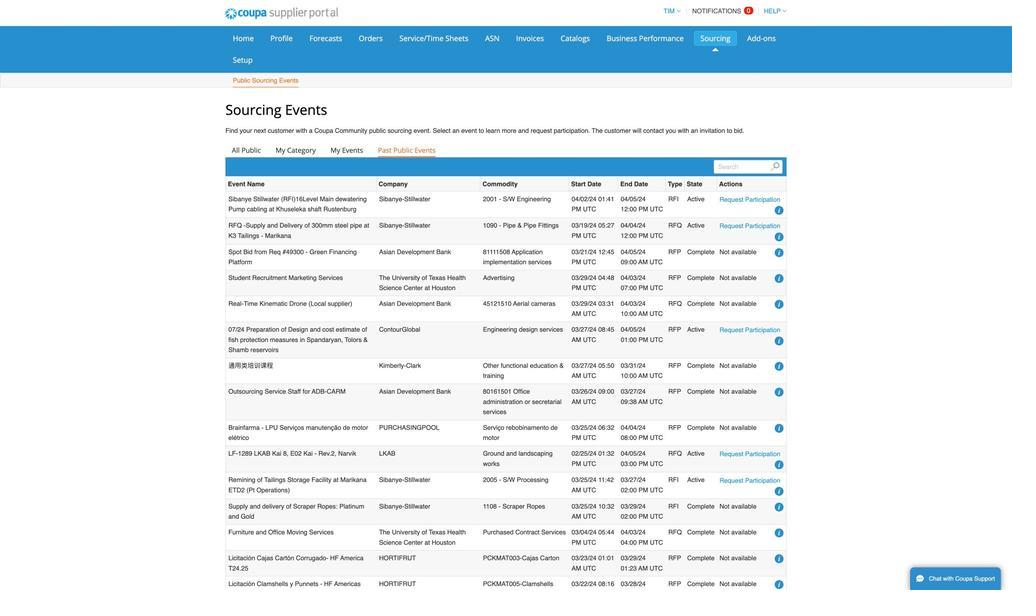 Task type: locate. For each thing, give the bounding box(es) containing it.
tab list
[[226, 143, 787, 157]]

coupa supplier portal image
[[218, 1, 345, 26]]

navigation
[[660, 1, 787, 21]]

search image
[[771, 162, 780, 171]]

Search text field
[[714, 160, 783, 174]]



Task type: vqa. For each thing, say whether or not it's contained in the screenshot.
Environmental, Social, Governance & Diversity link
no



